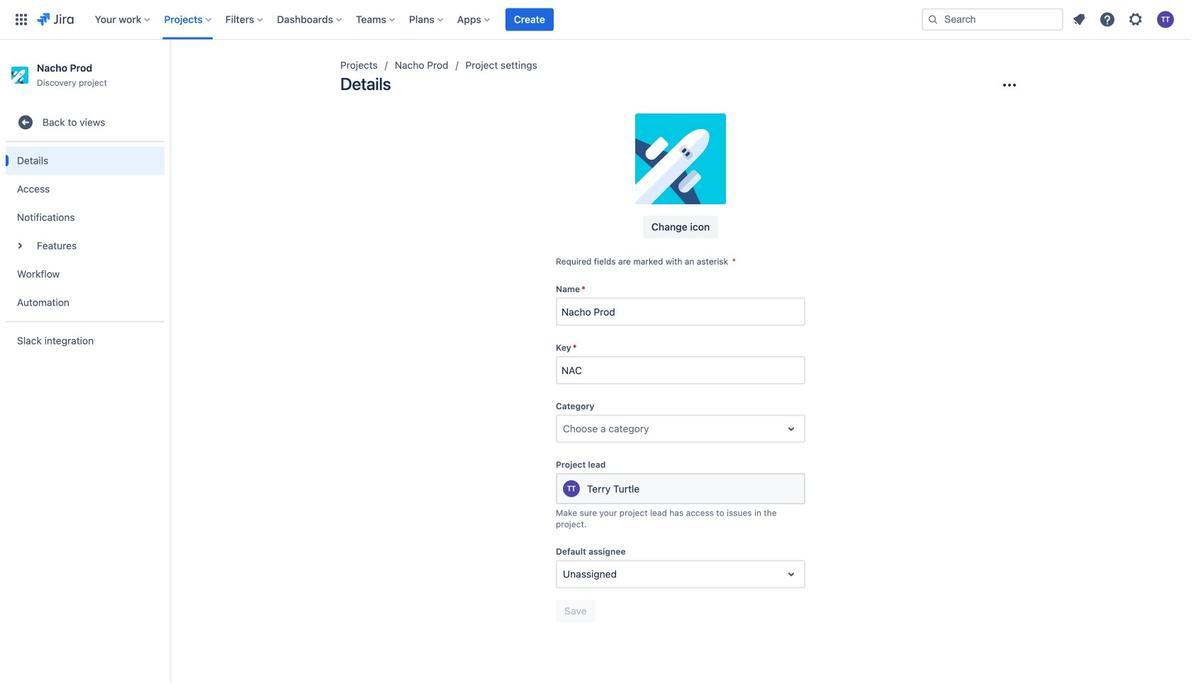 Task type: vqa. For each thing, say whether or not it's contained in the screenshot.
the (United
no



Task type: locate. For each thing, give the bounding box(es) containing it.
primary element
[[9, 0, 911, 39]]

more image
[[1002, 77, 1019, 94]]

None field
[[558, 299, 805, 325], [558, 358, 805, 383], [558, 299, 805, 325], [558, 358, 805, 383]]

search image
[[928, 14, 939, 25]]

banner
[[0, 0, 1192, 40]]

project avatar image
[[636, 114, 727, 204]]

None text field
[[563, 422, 566, 436], [563, 567, 566, 582], [563, 422, 566, 436], [563, 567, 566, 582]]

jira product discovery navigation element
[[0, 40, 170, 683]]

Search field
[[922, 8, 1064, 31]]

group
[[6, 100, 165, 364], [6, 141, 165, 321]]

appswitcher icon image
[[13, 11, 30, 28]]

jira image
[[37, 11, 74, 28], [37, 11, 74, 28]]



Task type: describe. For each thing, give the bounding box(es) containing it.
settings image
[[1128, 11, 1145, 28]]

back to views image
[[17, 114, 34, 131]]

help image
[[1100, 11, 1117, 28]]

1 group from the top
[[6, 100, 165, 364]]

2 group from the top
[[6, 141, 165, 321]]

current project sidebar image
[[155, 57, 186, 85]]

your profile and settings image
[[1158, 11, 1175, 28]]

open image
[[783, 420, 800, 437]]

open image
[[783, 566, 800, 583]]

notifications image
[[1071, 11, 1088, 28]]



